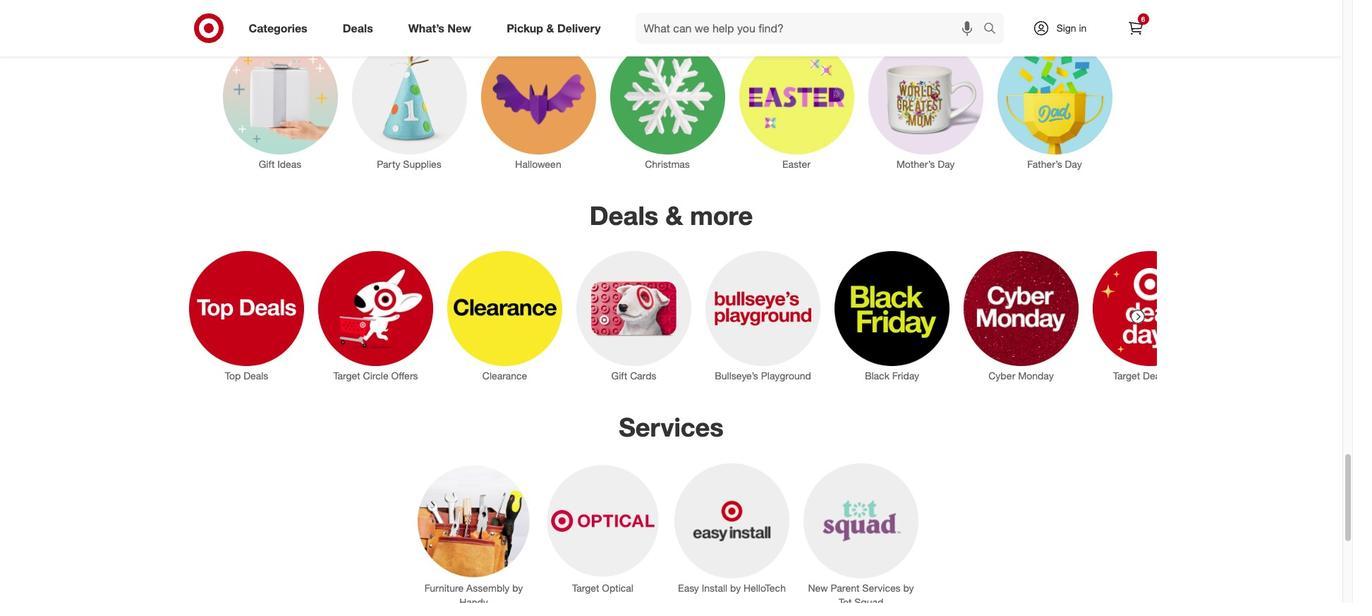 Task type: describe. For each thing, give the bounding box(es) containing it.
party supplies image
[[352, 39, 467, 154]]

hellotech
[[744, 582, 786, 594]]

furniture
[[424, 582, 464, 594]]

clearance
[[482, 370, 527, 382]]

in
[[1080, 22, 1087, 34]]

what's
[[409, 21, 445, 35]]

gift ideas image
[[222, 39, 337, 154]]

father's
[[1028, 158, 1063, 170]]

ideas
[[277, 158, 301, 170]]

gift cards image
[[576, 251, 691, 366]]

friday
[[892, 370, 920, 382]]

black friday
[[865, 370, 920, 382]]

halloween
[[515, 158, 561, 170]]

furniture assembly by handy
[[424, 582, 523, 604]]

bullseye's playground image
[[706, 251, 821, 366]]

offers
[[391, 370, 418, 382]]

0 horizontal spatial deals
[[243, 370, 268, 382]]

easter link
[[739, 39, 854, 171]]

gift cards
[[611, 370, 656, 382]]

party supplies
[[377, 158, 441, 170]]

furniture assembly by handy image
[[416, 464, 531, 579]]

circle
[[363, 370, 388, 382]]

assembly
[[466, 582, 510, 594]]

what's new
[[409, 21, 472, 35]]

mother's day
[[897, 158, 955, 170]]

bullseye's
[[715, 370, 758, 382]]

gift cards link
[[576, 251, 691, 383]]

target optical
[[572, 582, 633, 594]]

target optical image
[[545, 464, 660, 579]]

deals & more
[[590, 200, 753, 231]]

target for target circle offers
[[333, 370, 360, 382]]

target for target deal days
[[1114, 370, 1141, 382]]

playground
[[761, 370, 811, 382]]

cyber monday
[[989, 370, 1054, 382]]

new inside new parent services by tot squad
[[808, 582, 828, 594]]

handy
[[459, 596, 488, 604]]

black friday image
[[835, 251, 950, 366]]

father's day
[[1028, 158, 1082, 170]]

parent
[[831, 582, 860, 594]]

cards
[[630, 370, 656, 382]]

target deal days link
[[1093, 251, 1208, 383]]

& for deals
[[666, 200, 683, 231]]

6 link
[[1121, 13, 1152, 44]]

What can we help you find? suggestions appear below search field
[[636, 13, 987, 44]]

gift ideas link
[[222, 39, 337, 171]]

party supplies link
[[352, 39, 467, 171]]

mother's
[[897, 158, 935, 170]]

gift for gift cards
[[611, 370, 627, 382]]

target deal days
[[1114, 370, 1188, 382]]

0 vertical spatial services
[[619, 412, 724, 444]]

christmas link
[[610, 39, 725, 171]]

new parent services by tot squad link
[[804, 464, 919, 604]]

gift ideas
[[258, 158, 301, 170]]

0 vertical spatial new
[[448, 21, 472, 35]]

day for mother's day
[[938, 158, 955, 170]]

sign in
[[1057, 22, 1087, 34]]

clearance image
[[447, 251, 562, 366]]

search
[[977, 22, 1011, 36]]

black friday link
[[835, 251, 950, 383]]

halloween link
[[481, 39, 596, 171]]

search button
[[977, 13, 1011, 47]]

new parent services by tot squad
[[808, 582, 914, 604]]

father's day link
[[997, 39, 1113, 171]]

christmas
[[645, 158, 690, 170]]



Task type: locate. For each thing, give the bounding box(es) containing it.
top deals
[[225, 370, 268, 382]]

easy install by hellotech image
[[675, 464, 790, 579]]

mother's day link
[[868, 39, 983, 171]]

& for pickup
[[547, 21, 554, 35]]

1 by from the left
[[512, 582, 523, 594]]

2 horizontal spatial target
[[1114, 370, 1141, 382]]

gift left cards
[[611, 370, 627, 382]]

1 vertical spatial deals
[[590, 200, 659, 231]]

top deals image
[[189, 251, 304, 366]]

deals link
[[331, 13, 391, 44]]

0 vertical spatial gift
[[258, 158, 275, 170]]

2 vertical spatial deals
[[243, 370, 268, 382]]

deals left what's on the left top of the page
[[343, 21, 373, 35]]

pickup & delivery link
[[495, 13, 619, 44]]

6
[[1142, 15, 1146, 23]]

sign in link
[[1021, 13, 1109, 44]]

target left deal
[[1114, 370, 1141, 382]]

target for target optical
[[572, 582, 599, 594]]

easy install by hellotech link
[[675, 464, 790, 596]]

1 horizontal spatial gift
[[611, 370, 627, 382]]

target inside target circle offers link
[[333, 370, 360, 382]]

target optical link
[[545, 464, 660, 596]]

categories
[[249, 21, 308, 35]]

clearance link
[[447, 251, 562, 383]]

deals down christmas
[[590, 200, 659, 231]]

by for install
[[730, 582, 741, 594]]

1 day from the left
[[938, 158, 955, 170]]

halloween image
[[481, 39, 596, 154]]

deals for deals
[[343, 21, 373, 35]]

by right install
[[730, 582, 741, 594]]

more
[[691, 200, 753, 231]]

0 horizontal spatial services
[[619, 412, 724, 444]]

2 horizontal spatial deals
[[590, 200, 659, 231]]

cyber monday image
[[964, 251, 1079, 366]]

bullseye's playground link
[[706, 251, 821, 383]]

gift for gift ideas
[[258, 158, 275, 170]]

2 day from the left
[[1065, 158, 1082, 170]]

by
[[512, 582, 523, 594], [730, 582, 741, 594], [904, 582, 914, 594]]

& inside pickup & delivery link
[[547, 21, 554, 35]]

top
[[225, 370, 241, 382]]

day right father's
[[1065, 158, 1082, 170]]

services down cards
[[619, 412, 724, 444]]

&
[[547, 21, 554, 35], [666, 200, 683, 231]]

deals right top
[[243, 370, 268, 382]]

by right parent
[[904, 582, 914, 594]]

& right pickup
[[547, 21, 554, 35]]

day
[[938, 158, 955, 170], [1065, 158, 1082, 170]]

0 horizontal spatial &
[[547, 21, 554, 35]]

pickup
[[507, 21, 544, 35]]

0 vertical spatial &
[[547, 21, 554, 35]]

furniture assembly by handy link
[[416, 464, 531, 604]]

by inside new parent services by tot squad
[[904, 582, 914, 594]]

day for father's day
[[1065, 158, 1082, 170]]

days
[[1166, 370, 1188, 382]]

1 vertical spatial &
[[666, 200, 683, 231]]

0 horizontal spatial by
[[512, 582, 523, 594]]

target circle offers link
[[318, 251, 433, 383]]

gift left ideas
[[258, 158, 275, 170]]

gift
[[258, 158, 275, 170], [611, 370, 627, 382]]

sign
[[1057, 22, 1077, 34]]

top deals link
[[189, 251, 304, 383]]

1 vertical spatial services
[[863, 582, 901, 594]]

target left optical at bottom left
[[572, 582, 599, 594]]

target inside target deal days link
[[1114, 370, 1141, 382]]

3 by from the left
[[904, 582, 914, 594]]

pickup & delivery
[[507, 21, 601, 35]]

target deal days image
[[1093, 251, 1208, 366]]

cyber
[[989, 370, 1016, 382]]

bullseye's playground
[[715, 370, 811, 382]]

target inside target optical link
[[572, 582, 599, 594]]

by inside furniture assembly by handy
[[512, 582, 523, 594]]

1 horizontal spatial target
[[572, 582, 599, 594]]

install
[[702, 582, 728, 594]]

by right "assembly"
[[512, 582, 523, 594]]

by for assembly
[[512, 582, 523, 594]]

black
[[865, 370, 890, 382]]

party
[[377, 158, 400, 170]]

0 horizontal spatial target
[[333, 370, 360, 382]]

delivery
[[558, 21, 601, 35]]

1 horizontal spatial new
[[808, 582, 828, 594]]

easter image
[[739, 39, 854, 154]]

deals for deals & more
[[590, 200, 659, 231]]

0 horizontal spatial day
[[938, 158, 955, 170]]

optical
[[602, 582, 633, 594]]

0 vertical spatial deals
[[343, 21, 373, 35]]

1 horizontal spatial services
[[863, 582, 901, 594]]

target circle offers
[[333, 370, 418, 382]]

cyber monday link
[[964, 251, 1079, 383]]

new
[[448, 21, 472, 35], [808, 582, 828, 594]]

monday
[[1018, 370, 1054, 382]]

deal
[[1143, 370, 1163, 382]]

1 horizontal spatial by
[[730, 582, 741, 594]]

target left circle
[[333, 370, 360, 382]]

services inside new parent services by tot squad
[[863, 582, 901, 594]]

christmas image
[[610, 39, 725, 154]]

0 horizontal spatial gift
[[258, 158, 275, 170]]

& left more
[[666, 200, 683, 231]]

0 horizontal spatial new
[[448, 21, 472, 35]]

1 horizontal spatial &
[[666, 200, 683, 231]]

1 vertical spatial gift
[[611, 370, 627, 382]]

mother's day image
[[868, 39, 983, 154]]

target circle offers image
[[318, 251, 433, 366]]

supplies
[[403, 158, 441, 170]]

what's new link
[[397, 13, 489, 44]]

2 by from the left
[[730, 582, 741, 594]]

target
[[333, 370, 360, 382], [1114, 370, 1141, 382], [572, 582, 599, 594]]

easy install by hellotech
[[678, 582, 786, 594]]

easter
[[783, 158, 811, 170]]

2 horizontal spatial by
[[904, 582, 914, 594]]

new left parent
[[808, 582, 828, 594]]

new parent services by tot squad image
[[804, 464, 919, 579]]

tot
[[839, 596, 852, 604]]

squad
[[855, 596, 884, 604]]

new right what's on the left top of the page
[[448, 21, 472, 35]]

deals
[[343, 21, 373, 35], [590, 200, 659, 231], [243, 370, 268, 382]]

day right the mother's
[[938, 158, 955, 170]]

categories link
[[237, 13, 325, 44]]

services up squad
[[863, 582, 901, 594]]

father's day image
[[997, 39, 1113, 154]]

1 vertical spatial new
[[808, 582, 828, 594]]

services
[[619, 412, 724, 444], [863, 582, 901, 594]]

1 horizontal spatial day
[[1065, 158, 1082, 170]]

easy
[[678, 582, 699, 594]]

1 horizontal spatial deals
[[343, 21, 373, 35]]



Task type: vqa. For each thing, say whether or not it's contained in the screenshot.
the response
no



